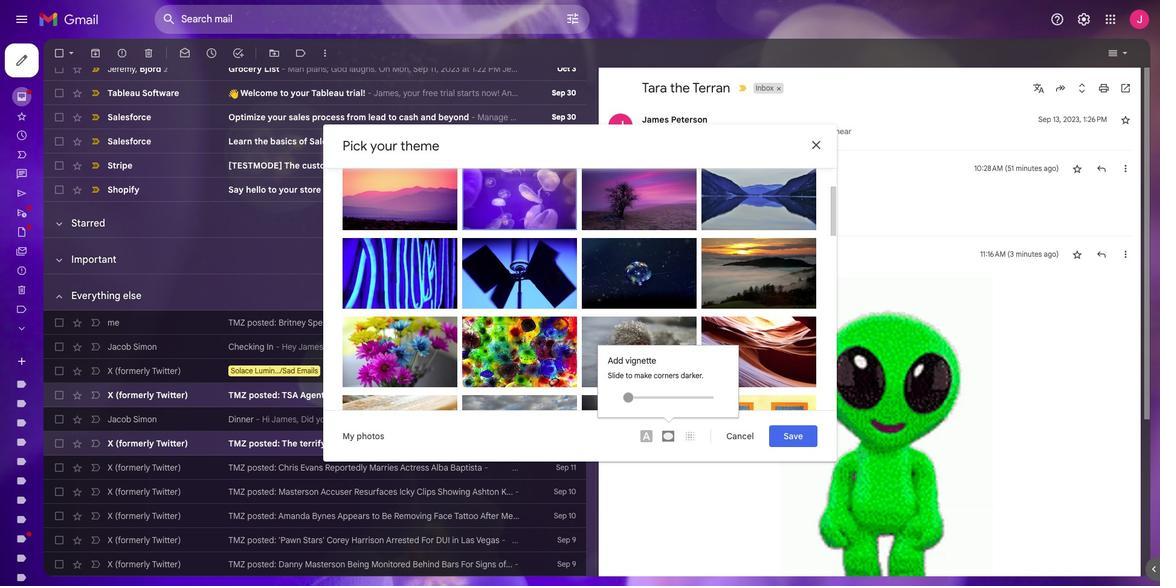 Task type: vqa. For each thing, say whether or not it's contained in the screenshot.
noreply@google.com> to the bottom
no



Task type: describe. For each thing, give the bounding box(es) containing it.
sep 30 for salesforce
[[552, 112, 576, 121]]

in
[[267, 341, 274, 352]]

tara for tara schultz
[[642, 163, 660, 174]]

to left "get"
[[353, 414, 361, 425]]

7 ﻿͏ from the left
[[654, 184, 654, 195]]

[testmode] the customers you selected have been deleted -
[[228, 160, 487, 171]]

want
[[332, 414, 351, 425]]

8 ﻿͏ from the left
[[656, 184, 656, 195]]

tmz posted: the terrifying moment was captured on video. link
[[228, 437, 519, 450]]

sep for tmz posted: danny masterson being monitored behind bars for signs of... -
[[557, 560, 570, 569]]

2 inside jeremy , bjord 2
[[164, 64, 168, 73]]

3
[[572, 64, 576, 73]]

1 ﻿͏ from the left
[[641, 184, 641, 195]]

peterson
[[671, 249, 708, 260]]

1 horizontal spatial guy
[[509, 385, 523, 395]]

slide
[[608, 371, 624, 380]]

arrested
[[386, 535, 419, 546]]

x (formerly twitter) for tenth not important, sent only to me switch from the top of the "everything else" tab panel
[[108, 559, 181, 570]]

show more messages. image
[[557, 254, 559, 266]]

everything we know:
[[405, 366, 485, 376]]

on left cops
[[376, 317, 386, 328]]

from
[[347, 112, 366, 123]]

336
[[544, 292, 556, 301]]

[testmode]
[[228, 160, 282, 171]]

7 x from the top
[[108, 535, 113, 546]]

35 ﻿͏ from the left
[[715, 184, 715, 195]]

💔 image
[[394, 367, 405, 377]]

21 ﻿͏ from the left
[[684, 184, 684, 195]]

money
[[445, 390, 473, 401]]

29 ﻿͏ from the left
[[702, 184, 702, 195]]

16 row from the top
[[44, 528, 586, 552]]

36 ﻿͏ from the left
[[717, 184, 717, 195]]

posted: for chris
[[247, 462, 276, 473]]

(51
[[1005, 164, 1014, 173]]

jacob simon for dinner
[[108, 414, 157, 425]]

sep for dinner - hi james, did you want to get dinner?
[[555, 414, 568, 424]]

3 x from the top
[[108, 438, 113, 449]]

hi
[[262, 414, 270, 425]]

on inside tmz posted: the terrifying moment was captured on video. link
[[435, 438, 445, 449]]

was
[[377, 438, 393, 449]]

solace
[[231, 366, 253, 375]]

(formerly for eighth not important, sent only to me switch from the bottom
[[116, 390, 154, 401]]

check
[[475, 317, 500, 328]]

clips
[[417, 486, 436, 497]]

launches
[[337, 317, 374, 328]]

my photos button
[[333, 425, 394, 447]]

(3
[[1008, 249, 1014, 258]]

4 row from the top
[[44, 129, 586, 153]]

👋 image
[[228, 89, 239, 99]]

me...
[[501, 511, 520, 521]]

simon for checking
[[133, 341, 157, 352]]

pick your theme alert dialog
[[323, 124, 837, 466]]

17 ﻿͏ from the left
[[676, 184, 676, 195]]

8 row from the top
[[44, 335, 586, 359]]

pick your theme heading
[[343, 138, 440, 154]]

4 ﻿͏ from the left
[[647, 184, 647, 195]]

row containing stripe
[[44, 153, 586, 178]]

optimize
[[228, 112, 266, 123]]

31 ﻿͏ from the left
[[706, 184, 706, 195]]

know:
[[463, 366, 485, 376]]

appears
[[337, 511, 370, 521]]

...
[[531, 390, 539, 401]]

1 horizontal spatial for
[[461, 559, 474, 570]]

1 vertical spatial animals
[[589, 385, 616, 395]]

free
[[348, 184, 364, 195]]

- right the beyond
[[471, 112, 475, 123]]

11:16 am (3 minutes ago) cell
[[980, 248, 1059, 260]]

your left sales
[[268, 112, 286, 123]]

1 horizontal spatial by: romain guy
[[469, 385, 523, 395]]

everything for everything we know:
[[407, 366, 448, 376]]

- right af... at the bottom left
[[518, 317, 522, 328]]

tmz posted: britney spears launches on cops who did welfare check af... -
[[228, 317, 524, 328]]

caught
[[331, 390, 361, 401]]

- right of... on the bottom left of page
[[515, 559, 519, 570]]

30 for salesforce
[[567, 112, 576, 121]]

image.png image
[[781, 277, 992, 586]]

9 for tmz posted: danny masterson being monitored behind bars for signs of... -
[[572, 560, 576, 569]]

face
[[434, 511, 452, 521]]

schultz
[[662, 163, 693, 174]]

2 vertical spatial oct
[[558, 366, 570, 375]]

tara for tara the terran
[[642, 80, 667, 96]]

everything else tab panel
[[44, 274, 586, 586]]

23 ﻿͏ from the left
[[689, 184, 689, 195]]

everything else button
[[48, 285, 146, 307]]

to me
[[642, 176, 661, 185]]

from
[[475, 390, 496, 401]]

inbox button
[[753, 83, 775, 94]]

the for terran
[[670, 80, 690, 96]]

5 x from the top
[[108, 486, 113, 497]]

stealing
[[410, 390, 443, 401]]

af...
[[502, 317, 516, 328]]

your left store
[[279, 184, 298, 195]]

0 horizontal spatial guy
[[390, 228, 404, 238]]

important according to google magic., sent only to me switch for say hello to your store
[[89, 184, 102, 196]]

tmz for tmz posted: masterson accuser resurfaces icky clips showing ashton k... -
[[228, 486, 245, 497]]

sep for tmz posted: masterson accuser resurfaces icky clips showing ashton k... -
[[554, 487, 567, 496]]

by: christopher roehrs option
[[462, 395, 577, 466]]

tmz for tmz posted: 'pawn stars' corey harrison arrested for dui in las vegas -
[[228, 535, 245, 546]]

15 row from the top
[[44, 504, 586, 528]]

posted: for amanda
[[247, 511, 276, 521]]

sep 15
[[553, 390, 576, 399]]

2 tableau from the left
[[311, 88, 344, 98]]

(formerly for ninth not important, sent only to me switch from the bottom
[[115, 366, 150, 376]]

software
[[142, 88, 179, 98]]

sales
[[309, 136, 331, 147]]

10:28 am (51 minutes ago)
[[974, 164, 1059, 173]]

sep for tmz posted: 'pawn stars' corey harrison arrested for dui in las vegas -
[[557, 535, 570, 544]]

who
[[410, 317, 427, 328]]

terran
[[693, 80, 730, 96]]

ashton
[[472, 486, 499, 497]]

11 ﻿͏ from the left
[[663, 184, 663, 195]]

15 ﻿͏ from the left
[[671, 184, 671, 195]]

22 ﻿͏ from the left
[[686, 184, 686, 195]]

2 ﻿͏ from the left
[[643, 184, 643, 195]]

12 row from the top
[[44, 431, 586, 456]]

your up sales
[[291, 88, 309, 98]]

cash
[[399, 112, 418, 123]]

jacob simon for checking in
[[108, 341, 157, 352]]

- right in
[[276, 341, 280, 352]]

x (formerly twitter) for eighth not important, sent only to me switch from the bottom
[[108, 390, 188, 401]]

28 ﻿͏ from the left
[[699, 184, 699, 195]]

tmz for tmz posted: the terrifying moment was captured on video.
[[228, 438, 247, 449]]

0 vertical spatial for
[[421, 535, 434, 546]]

today.
[[407, 184, 431, 195]]

1 horizontal spatial mike
[[721, 307, 737, 317]]

sep 11
[[556, 463, 576, 472]]

resurfaces
[[354, 486, 397, 497]]

checking in -
[[228, 341, 282, 352]]

minutes for tara schultz
[[1016, 164, 1042, 173]]

- right "deleted"
[[481, 160, 485, 171]]

else
[[123, 290, 142, 302]]

9 for tmz posted: 'pawn stars' corey harrison arrested for dui in las vegas -
[[572, 535, 576, 544]]

x (formerly twitter) for 5th not important, sent only to me switch from the bottom
[[108, 462, 181, 473]]

vignette
[[626, 355, 656, 366]]

sep for tmz posted: chris evans reportedly marries actress alba baptista -
[[556, 463, 569, 472]]

learn the basics of sales cloud -
[[228, 136, 366, 147]]

dui
[[436, 535, 450, 546]]

stars'
[[303, 535, 325, 546]]

1 tableau from the left
[[108, 88, 140, 98]]

10:28 am
[[974, 164, 1003, 173]]

- up "from"
[[485, 366, 494, 376]]

posted: for #rip
[[343, 366, 372, 376]]

13 row from the top
[[44, 456, 586, 480]]

moment
[[341, 438, 374, 449]]

8 x from the top
[[108, 559, 113, 570]]

3 ﻿͏ from the left
[[645, 184, 645, 195]]

britney
[[278, 317, 306, 328]]

danny
[[278, 559, 303, 570]]

me inside list
[[651, 176, 661, 185]]

cancel
[[726, 431, 754, 442]]

signs
[[475, 559, 496, 570]]

18 ﻿͏ from the left
[[678, 184, 678, 195]]

your
[[329, 184, 346, 195]]

11:16 am (3 minutes ago)
[[980, 249, 1059, 258]]

2 for tmz posted: #rip
[[572, 366, 576, 375]]

settings image
[[1077, 12, 1091, 27]]

posted: for danny
[[247, 559, 276, 570]]

simon for dinner
[[133, 414, 157, 425]]

33 ﻿͏ from the left
[[710, 184, 710, 195]]

your left journey on the top of page
[[540, 184, 557, 195]]

process
[[312, 112, 345, 123]]

list
[[264, 63, 279, 74]]

6 x from the top
[[108, 511, 113, 521]]

not important switch
[[89, 317, 102, 329]]

x (formerly twitter) for ninth not important, sent only to me switch from the bottom
[[108, 366, 181, 376]]

welcome
[[240, 88, 278, 98]]

add vignette alert dialog
[[598, 345, 739, 423]]

deleted
[[448, 160, 479, 171]]

to tara
[[642, 261, 665, 270]]

to down james
[[642, 261, 649, 270]]

10 row from the top
[[44, 383, 586, 407]]

ago) for james peterson
[[1044, 249, 1059, 258]]

have
[[403, 160, 423, 171]]

accuser
[[321, 486, 352, 497]]

video.
[[447, 438, 472, 449]]

jeremy , bjord 2
[[108, 63, 168, 74]]

9 not important, sent only to me switch from the top
[[89, 534, 102, 546]]

lead
[[368, 112, 386, 123]]

tmz for tmz posted: danny masterson being monitored behind bars for signs of... -
[[228, 559, 245, 570]]

row containing jeremy
[[44, 57, 586, 81]]

25
[[526, 292, 534, 301]]

1 not important, sent only to me switch from the top
[[89, 341, 102, 353]]

26 ﻿͏ from the left
[[695, 184, 695, 195]]

- left the hi
[[256, 414, 260, 425]]

5 ﻿͏ from the left
[[650, 184, 650, 195]]

12
[[570, 414, 576, 424]]

of for sales
[[299, 136, 307, 147]]

4 not important, sent only to me switch from the top
[[89, 413, 102, 425]]

0 horizontal spatial did
[[301, 414, 314, 425]]

tmz for tmz posted: #rip
[[324, 366, 341, 376]]

1 horizontal spatial by: mike cleron option
[[702, 238, 816, 318]]

harrison
[[351, 535, 384, 546]]

tattoo
[[454, 511, 478, 521]]

behind
[[413, 559, 440, 570]]

tara the terran main content
[[44, 0, 1150, 586]]

11 row from the top
[[44, 407, 586, 431]]

10 for 8th not important, sent only to me switch from the top of the "everything else" tab panel
[[569, 511, 576, 520]]

not starred checkbox for schultz
[[1071, 163, 1083, 175]]

important mainly because it was sent directly to you. switch
[[736, 82, 748, 94]]

important according to google magic., sent only to me switch for learn the basics of sales cloud
[[89, 135, 102, 147]]

- right baptista
[[484, 462, 488, 473]]

to inside add vignette slide to make corners darker.
[[626, 371, 632, 380]]

tmz for tmz posted: amanda bynes appears to be removing face tattoo after me...
[[228, 511, 245, 521]]

jacob for dinner - hi james, did you want to get dinner?
[[108, 414, 131, 425]]

19 ﻿͏ from the left
[[680, 184, 680, 195]]

search mail image
[[158, 8, 180, 30]]

tableau software
[[108, 88, 179, 98]]

lumin…/sad
[[255, 366, 295, 375]]



Task type: locate. For each thing, give the bounding box(es) containing it.
2 down 11:12 am
[[572, 342, 576, 351]]

bullock
[[740, 228, 765, 238], [381, 307, 406, 317], [501, 307, 526, 317], [620, 307, 645, 317], [381, 385, 406, 395]]

romain
[[362, 228, 388, 238], [482, 385, 508, 395], [721, 385, 747, 395]]

animals down say hello to your store - your free trial starts today. congratulations on starting your journey with shopify. ﻿͏ ﻿͏ ﻿͏ ﻿͏ ﻿͏ ﻿͏ ﻿͏ ﻿͏ ﻿͏ ﻿͏ ﻿͏ ﻿͏ ﻿͏ ﻿͏ ﻿͏ ﻿͏ ﻿͏ ﻿͏ ﻿͏ ﻿͏ ﻿͏ ﻿͏ ﻿͏ ﻿͏ ﻿͏ ﻿͏ ﻿͏ ﻿͏ ﻿͏ ﻿͏ ﻿͏ ﻿͏ ﻿͏ ﻿͏ ﻿͏ ﻿͏ ﻿͏ ﻿͏ ﻿͏
[[483, 227, 510, 237]]

0 horizontal spatial you
[[316, 414, 330, 425]]

important according to google magic., sent only to me switch for [testmode] the customers you selected have been deleted
[[89, 160, 102, 172]]

ago) inside cell
[[1044, 164, 1059, 173]]

0 horizontal spatial romain
[[362, 228, 388, 238]]

x (formerly twitter) for 8th not important, sent only to me switch from the top of the "everything else" tab panel
[[108, 511, 181, 521]]

by:
[[471, 227, 481, 237], [350, 228, 360, 238], [589, 228, 600, 238], [709, 228, 719, 238], [350, 307, 360, 317], [469, 307, 480, 317], [589, 307, 600, 317], [709, 307, 719, 317], [350, 385, 360, 395], [469, 385, 480, 395], [709, 385, 719, 395]]

shopify
[[108, 184, 139, 195]]

17 row from the top
[[44, 552, 586, 576]]

by: romain guy option
[[343, 160, 457, 239], [462, 317, 577, 396], [702, 317, 816, 396], [343, 395, 457, 466], [582, 395, 697, 466], [702, 395, 816, 466]]

0 vertical spatial 10
[[569, 487, 576, 496]]

twitter)
[[152, 366, 181, 376], [156, 390, 188, 401], [156, 438, 188, 449], [152, 462, 181, 473], [152, 486, 181, 497], [152, 511, 181, 521], [152, 535, 181, 546], [152, 559, 181, 570]]

28 for say hello to your store - your free trial starts today. congratulations on starting your journey with shopify. ﻿͏ ﻿͏ ﻿͏ ﻿͏ ﻿͏ ﻿͏ ﻿͏ ﻿͏ ﻿͏ ﻿͏ ﻿͏ ﻿͏ ﻿͏ ﻿͏ ﻿͏ ﻿͏ ﻿͏ ﻿͏ ﻿͏ ﻿͏ ﻿͏ ﻿͏ ﻿͏ ﻿͏ ﻿͏ ﻿͏ ﻿͏ ﻿͏ ﻿͏ ﻿͏ ﻿͏ ﻿͏ ﻿͏ ﻿͏ ﻿͏ ﻿͏ ﻿͏ ﻿͏ ﻿͏
[[568, 185, 576, 194]]

1 vertical spatial the
[[282, 438, 298, 449]]

x
[[108, 366, 113, 376], [108, 390, 113, 401], [108, 438, 113, 449], [108, 462, 113, 473], [108, 486, 113, 497], [108, 511, 113, 521], [108, 535, 113, 546], [108, 559, 113, 570]]

1 vertical spatial 10
[[569, 511, 576, 520]]

tableau up process at the top of page
[[311, 88, 344, 98]]

37 ﻿͏ from the left
[[719, 184, 719, 195]]

me right not important switch
[[108, 317, 119, 328]]

0 horizontal spatial by: romain guy
[[350, 228, 404, 238]]

las
[[461, 535, 474, 546]]

- right list
[[282, 63, 286, 74]]

0 vertical spatial ago)
[[1044, 164, 1059, 173]]

ago) inside cell
[[1044, 249, 1059, 258]]

sep 9 for tmz posted: danny masterson being monitored behind bars for signs of... -
[[557, 560, 576, 569]]

by: romain guy down trial at the top left
[[350, 228, 404, 238]]

alba
[[431, 462, 448, 473]]

2 vertical spatial 2
[[572, 366, 576, 375]]

the
[[284, 160, 300, 171], [282, 438, 298, 449]]

0 vertical spatial oct
[[557, 64, 570, 73]]

at
[[521, 390, 529, 401]]

0 horizontal spatial everything
[[71, 290, 121, 302]]

sep 28 left the with
[[552, 185, 576, 194]]

ago) for tara schultz
[[1044, 164, 1059, 173]]

vegas
[[476, 535, 500, 546]]

1 x (formerly twitter) from the top
[[108, 366, 181, 376]]

cleron
[[620, 228, 642, 238], [739, 307, 762, 317]]

everything for everything else
[[71, 290, 121, 302]]

- up lead on the top left
[[365, 88, 374, 98]]

39 ﻿͏ from the left
[[723, 184, 723, 195]]

solace lumin…/sad emails
[[231, 366, 318, 375]]

0 horizontal spatial for
[[421, 535, 434, 546]]

by: inside by: animals option
[[471, 227, 481, 237]]

0 vertical spatial 30
[[567, 88, 576, 97]]

sep 28 for say hello to your store - your free trial starts today. congratulations on starting your journey with shopify. ﻿͏ ﻿͏ ﻿͏ ﻿͏ ﻿͏ ﻿͏ ﻿͏ ﻿͏ ﻿͏ ﻿͏ ﻿͏ ﻿͏ ﻿͏ ﻿͏ ﻿͏ ﻿͏ ﻿͏ ﻿͏ ﻿͏ ﻿͏ ﻿͏ ﻿͏ ﻿͏ ﻿͏ ﻿͏ ﻿͏ ﻿͏ ﻿͏ ﻿͏ ﻿͏ ﻿͏ ﻿͏ ﻿͏ ﻿͏ ﻿͏ ﻿͏ ﻿͏ ﻿͏ ﻿͏
[[552, 185, 576, 194]]

of for 336
[[536, 292, 542, 301]]

9 ﻿͏ from the left
[[658, 184, 658, 195]]

0 horizontal spatial by: mike cleron option
[[582, 160, 697, 239]]

chris
[[278, 462, 298, 473]]

theme
[[400, 138, 440, 154]]

0 vertical spatial simon
[[133, 341, 157, 352]]

advanced search options image
[[561, 7, 585, 31]]

tmz posted: 'pawn stars' corey harrison arrested for dui in las vegas -
[[228, 535, 508, 546]]

0 vertical spatial sep 30
[[552, 88, 576, 97]]

guy down starts
[[390, 228, 404, 238]]

romain down trial at the top left
[[362, 228, 388, 238]]

2 ago) from the top
[[1044, 249, 1059, 258]]

being
[[347, 559, 369, 570]]

by: mike cleron option
[[582, 160, 697, 239], [702, 238, 816, 318]]

show more messages. image
[[557, 218, 559, 230]]

0 vertical spatial you
[[348, 160, 363, 171]]

you left want
[[316, 414, 330, 425]]

1 horizontal spatial you
[[348, 160, 363, 171]]

0 vertical spatial mike
[[602, 228, 618, 238]]

5 important according to google magic., sent only to me switch from the top
[[89, 184, 102, 196]]

of right 25
[[536, 292, 542, 301]]

the up chris
[[282, 438, 298, 449]]

your up selected
[[370, 138, 397, 154]]

﻿͏
[[641, 184, 641, 195], [643, 184, 643, 195], [645, 184, 645, 195], [647, 184, 647, 195], [650, 184, 650, 195], [652, 184, 652, 195], [654, 184, 654, 195], [656, 184, 656, 195], [658, 184, 658, 195], [660, 184, 660, 195], [663, 184, 663, 195], [665, 184, 665, 195], [667, 184, 667, 195], [669, 184, 669, 195], [671, 184, 671, 195], [673, 184, 673, 195], [676, 184, 676, 195], [678, 184, 678, 195], [680, 184, 680, 195], [682, 184, 682, 195], [684, 184, 684, 195], [686, 184, 686, 195], [689, 184, 689, 195], [691, 184, 691, 195], [693, 184, 693, 195], [695, 184, 695, 195], [697, 184, 697, 195], [699, 184, 699, 195], [702, 184, 702, 195], [704, 184, 704, 195], [706, 184, 706, 195], [708, 184, 708, 195], [710, 184, 710, 195], [712, 184, 712, 195], [715, 184, 715, 195], [717, 184, 717, 195], [719, 184, 719, 195], [721, 184, 721, 195], [723, 184, 723, 195]]

1 vertical spatial oct 2
[[558, 366, 576, 375]]

11
[[571, 463, 576, 472]]

1 vertical spatial 30
[[567, 112, 576, 121]]

1 28 from the top
[[568, 161, 576, 170]]

1 vertical spatial me
[[108, 317, 119, 328]]

tmz posted: the terrifying moment was captured on video.
[[228, 438, 472, 449]]

10 for 7th not important, sent only to me switch from the top of the "everything else" tab panel
[[569, 487, 576, 496]]

14 row from the top
[[44, 480, 586, 504]]

on right caught
[[363, 390, 374, 401]]

1 vertical spatial did
[[301, 414, 314, 425]]

not important, sent only to me switch
[[89, 341, 102, 353], [89, 365, 102, 377], [89, 389, 102, 401], [89, 413, 102, 425], [89, 437, 102, 450], [89, 462, 102, 474], [89, 486, 102, 498], [89, 510, 102, 522], [89, 534, 102, 546], [89, 558, 102, 570]]

you down pick
[[348, 160, 363, 171]]

everything inside dropdown button
[[71, 290, 121, 302]]

oct for checking in -
[[558, 342, 570, 351]]

5 x (formerly twitter) from the top
[[108, 486, 181, 497]]

1 vertical spatial salesforce
[[108, 136, 151, 147]]

1 x from the top
[[108, 366, 113, 376]]

tara left 'terran'
[[642, 80, 667, 96]]

sales
[[289, 112, 310, 123]]

1 horizontal spatial me
[[651, 176, 661, 185]]

(formerly for 8th not important, sent only to me switch from the top of the "everything else" tab panel
[[115, 511, 150, 521]]

say
[[228, 184, 244, 195]]

1 vertical spatial 9
[[572, 560, 576, 569]]

2 30 from the top
[[567, 112, 576, 121]]

me down tara schultz
[[651, 176, 661, 185]]

hello
[[246, 184, 266, 195]]

salesforce down tableau software
[[108, 112, 151, 123]]

grocery list -
[[228, 63, 288, 74]]

to right 'slide'
[[626, 371, 632, 380]]

1 vertical spatial sep 9
[[557, 560, 576, 569]]

by: romain guy
[[350, 228, 404, 238], [469, 385, 523, 395], [709, 385, 762, 395]]

sep 30 for tableau software
[[552, 88, 576, 97]]

3 row from the top
[[44, 105, 586, 129]]

minutes inside cell
[[1016, 164, 1042, 173]]

-
[[282, 63, 286, 74], [365, 88, 374, 98], [471, 112, 475, 123], [360, 136, 364, 147], [481, 160, 485, 171], [323, 184, 327, 195], [518, 317, 522, 328], [276, 341, 280, 352], [485, 366, 494, 376], [256, 414, 260, 425], [484, 462, 488, 473], [515, 486, 519, 497], [502, 535, 506, 546], [515, 559, 519, 570]]

1 horizontal spatial everything
[[407, 366, 448, 376]]

4 x from the top
[[108, 462, 113, 473]]

row containing shopify
[[44, 178, 723, 202]]

salesforce for optimize your sales process from lead to cash and beyond
[[108, 112, 151, 123]]

1 vertical spatial sep 28
[[552, 185, 576, 194]]

animals option
[[582, 317, 697, 396]]

sep 10 for 15th row
[[554, 511, 576, 520]]

0 vertical spatial masterson
[[278, 486, 319, 497]]

ago) right (3
[[1044, 249, 1059, 258]]

basics
[[270, 136, 297, 147]]

add
[[608, 355, 623, 366]]

selected
[[365, 160, 400, 171]]

the inside "everything else" tab panel
[[282, 438, 298, 449]]

everything up stealing
[[407, 366, 448, 376]]

0 vertical spatial sep 10
[[554, 487, 576, 496]]

trial
[[366, 184, 381, 195]]

to up the weird!
[[642, 176, 649, 185]]

minutes right the (51 at the right of the page
[[1016, 164, 1042, 173]]

0 vertical spatial salesforce
[[108, 112, 151, 123]]

1 oct 2 from the top
[[558, 342, 576, 351]]

by: greg bullock option
[[702, 160, 816, 239], [343, 238, 457, 318], [462, 238, 577, 318], [582, 238, 697, 318], [343, 317, 457, 396]]

1 sep 10 from the top
[[554, 487, 576, 496]]

you
[[348, 160, 363, 171], [316, 414, 330, 425]]

list inside tara the terran main content
[[598, 102, 1131, 586]]

1 minutes from the top
[[1016, 164, 1042, 173]]

corners
[[654, 371, 679, 380]]

12 ﻿͏ from the left
[[665, 184, 665, 195]]

0 vertical spatial sep 9
[[557, 535, 576, 544]]

tmz for tmz posted: britney spears launches on cops who did welfare check af... -
[[228, 317, 245, 328]]

dinner?
[[377, 414, 407, 425]]

5 row from the top
[[44, 153, 586, 178]]

1 vertical spatial cleron
[[739, 307, 762, 317]]

(formerly for 9th not important, sent only to me switch
[[115, 535, 150, 546]]

0 vertical spatial 28
[[568, 161, 576, 170]]

1 vertical spatial everything
[[407, 366, 448, 376]]

34 ﻿͏ from the left
[[712, 184, 712, 195]]

sep 28 up journey on the top of page
[[552, 161, 576, 170]]

tmz for tmz posted: tsa agents caught on camera stealing money from bags at ...
[[228, 390, 247, 401]]

tara up 'to me'
[[642, 163, 660, 174]]

0 horizontal spatial mike
[[602, 228, 618, 238]]

1 horizontal spatial animals
[[589, 385, 616, 395]]

for left dui
[[421, 535, 434, 546]]

oct 2 up sep 15
[[558, 366, 576, 375]]

1 vertical spatial not starred checkbox
[[1071, 248, 1083, 260]]

0 horizontal spatial by: mike cleron
[[589, 228, 642, 238]]

everything
[[71, 290, 121, 302], [407, 366, 448, 376]]

1 horizontal spatial did
[[429, 317, 442, 328]]

1 simon from the top
[[133, 341, 157, 352]]

sep 9
[[557, 535, 576, 544], [557, 560, 576, 569]]

0 vertical spatial everything
[[71, 290, 121, 302]]

tmz posted: tsa agents caught on camera stealing money from bags at ... link
[[228, 389, 539, 401]]

navigation
[[0, 39, 145, 586]]

cancel button
[[716, 425, 764, 447]]

romain up cancel button
[[721, 385, 747, 395]]

2 10 from the top
[[569, 511, 576, 520]]

checking
[[228, 341, 264, 352]]

of left sales
[[299, 136, 307, 147]]

x (formerly twitter) for sixth not important, sent only to me switch from the bottom
[[108, 438, 188, 449]]

13 ﻿͏ from the left
[[667, 184, 667, 195]]

28 up journey on the top of page
[[568, 161, 576, 170]]

1 30 from the top
[[567, 88, 576, 97]]

to left be
[[372, 511, 380, 521]]

salesforce up stripe
[[108, 136, 151, 147]]

the left 'terran'
[[670, 80, 690, 96]]

1 sep 9 from the top
[[557, 535, 576, 544]]

sep for say hello to your store - your free trial starts today. congratulations on starting your journey with shopify. ﻿͏ ﻿͏ ﻿͏ ﻿͏ ﻿͏ ﻿͏ ﻿͏ ﻿͏ ﻿͏ ﻿͏ ﻿͏ ﻿͏ ﻿͏ ﻿͏ ﻿͏ ﻿͏ ﻿͏ ﻿͏ ﻿͏ ﻿͏ ﻿͏ ﻿͏ ﻿͏ ﻿͏ ﻿͏ ﻿͏ ﻿͏ ﻿͏ ﻿͏ ﻿͏ ﻿͏ ﻿͏ ﻿͏ ﻿͏ ﻿͏ ﻿͏ ﻿͏ ﻿͏ ﻿͏
[[552, 185, 566, 194]]

1 horizontal spatial the
[[670, 80, 690, 96]]

oct 2
[[558, 342, 576, 351], [558, 366, 576, 375]]

(formerly for 7th not important, sent only to me switch from the top of the "everything else" tab panel
[[115, 486, 150, 497]]

2 horizontal spatial romain
[[721, 385, 747, 395]]

2 sep 10 from the top
[[554, 511, 576, 520]]

1 vertical spatial sep 30
[[552, 112, 576, 121]]

2 x from the top
[[108, 390, 113, 401]]

2 for -
[[572, 342, 576, 351]]

2 row from the top
[[44, 81, 586, 105]]

'pawn
[[278, 535, 301, 546]]

1 horizontal spatial tableau
[[311, 88, 344, 98]]

28 left the with
[[568, 185, 576, 194]]

28
[[568, 161, 576, 170], [568, 185, 576, 194]]

by: greg bullock
[[709, 228, 765, 238], [350, 307, 406, 317], [469, 307, 526, 317], [589, 307, 645, 317], [350, 385, 406, 395]]

simon
[[133, 341, 157, 352], [133, 414, 157, 425]]

1
[[519, 292, 521, 301]]

to right welcome on the top left of page
[[280, 88, 289, 98]]

beyond
[[438, 112, 469, 123]]

tmz for tmz posted: chris evans reportedly marries actress alba baptista -
[[228, 462, 245, 473]]

20 ﻿͏ from the left
[[682, 184, 682, 195]]

0 horizontal spatial me
[[108, 317, 119, 328]]

masterson up amanda
[[278, 486, 319, 497]]

vignette slider slider
[[623, 392, 714, 403]]

cloud
[[333, 136, 358, 147]]

animals down 'slide'
[[589, 385, 616, 395]]

2 sep 9 from the top
[[557, 560, 576, 569]]

oct left 3
[[557, 64, 570, 73]]

oct for grocery list -
[[557, 64, 570, 73]]

sep for optimize your sales process from lead to cash and beyond -
[[552, 112, 565, 121]]

2 horizontal spatial guy
[[749, 385, 762, 395]]

0 vertical spatial me
[[651, 176, 661, 185]]

oct 3
[[557, 64, 576, 73]]

bynes
[[312, 511, 336, 521]]

25 ﻿͏ from the left
[[693, 184, 693, 195]]

2 not starred checkbox from the top
[[1071, 248, 1083, 260]]

icky
[[400, 486, 415, 497]]

by: romain guy down know:
[[469, 385, 523, 395]]

guy up cancel button
[[749, 385, 762, 395]]

romain down know:
[[482, 385, 508, 395]]

1 9 from the top
[[572, 535, 576, 544]]

your inside pick your theme alert dialog
[[370, 138, 397, 154]]

30 for tableau software
[[567, 88, 576, 97]]

6 row from the top
[[44, 178, 723, 202]]

oct up sep 15
[[558, 366, 570, 375]]

1 vertical spatial 28
[[568, 185, 576, 194]]

27 ﻿͏ from the left
[[697, 184, 697, 195]]

1 vertical spatial masterson
[[305, 559, 345, 570]]

None search field
[[155, 5, 590, 34]]

4 important according to google magic., sent only to me switch from the top
[[89, 160, 102, 172]]

the right learn
[[254, 136, 268, 147]]

1 horizontal spatial of
[[536, 292, 542, 301]]

dinner
[[228, 414, 254, 425]]

9
[[572, 535, 576, 544], [572, 560, 576, 569]]

learn
[[228, 136, 252, 147]]

3 not important, sent only to me switch from the top
[[89, 389, 102, 401]]

#rip
[[374, 366, 392, 376]]

2 sep 30 from the top
[[552, 112, 576, 121]]

1 vertical spatial tara
[[642, 163, 660, 174]]

add vignette slide to make corners darker.
[[608, 355, 703, 380]]

x (formerly twitter) for 9th not important, sent only to me switch
[[108, 535, 181, 546]]

my photos
[[343, 431, 384, 442]]

10 not important, sent only to me switch from the top
[[89, 558, 102, 570]]

on left starting
[[496, 184, 506, 195]]

2 right bjord
[[164, 64, 168, 73]]

important according to google magic., sent only to me switch
[[89, 87, 102, 99], [89, 111, 102, 123], [89, 135, 102, 147], [89, 160, 102, 172], [89, 184, 102, 196]]

on inside tmz posted: tsa agents caught on camera stealing money from bags at ... link
[[363, 390, 374, 401]]

x (formerly twitter)
[[108, 366, 181, 376], [108, 390, 188, 401], [108, 438, 188, 449], [108, 462, 181, 473], [108, 486, 181, 497], [108, 511, 181, 521], [108, 535, 181, 546], [108, 559, 181, 570]]

monitored
[[371, 559, 411, 570]]

24 ﻿͏ from the left
[[691, 184, 691, 195]]

posted: for britney
[[247, 317, 276, 328]]

- left the your
[[323, 184, 327, 195]]

welfare
[[444, 317, 473, 328]]

0 vertical spatial jacob
[[108, 341, 131, 352]]

1 vertical spatial simon
[[133, 414, 157, 425]]

(formerly for sixth not important, sent only to me switch from the bottom
[[116, 438, 154, 449]]

1 vertical spatial jacob simon
[[108, 414, 157, 425]]

0 vertical spatial sep 28
[[552, 161, 576, 170]]

1 vertical spatial sep 10
[[554, 511, 576, 520]]

1 vertical spatial minutes
[[1016, 249, 1042, 258]]

by: animals
[[471, 227, 510, 237]]

tableau down jeremy on the top
[[108, 88, 140, 98]]

0 vertical spatial cleron
[[620, 228, 642, 238]]

salesforce for learn the basics of sales cloud
[[108, 136, 151, 147]]

2 salesforce from the top
[[108, 136, 151, 147]]

tara down james
[[651, 261, 665, 270]]

0 horizontal spatial cleron
[[620, 228, 642, 238]]

1 vertical spatial for
[[461, 559, 474, 570]]

38 ﻿͏ from the left
[[721, 184, 721, 195]]

list
[[598, 102, 1131, 586]]

2 28 from the top
[[568, 185, 576, 194]]

1 vertical spatial ago)
[[1044, 249, 1059, 258]]

16 ﻿͏ from the left
[[673, 184, 673, 195]]

tmz posted: danny masterson being monitored behind bars for signs of... -
[[228, 559, 521, 570]]

28 for [testmode] the customers you selected have been deleted -
[[568, 161, 576, 170]]

tsa
[[282, 390, 298, 401]]

9 row from the top
[[44, 359, 586, 383]]

pick your theme
[[343, 138, 440, 154]]

the for basics
[[254, 136, 268, 147]]

sep 9 for tmz posted: 'pawn stars' corey harrison arrested for dui in las vegas -
[[557, 535, 576, 544]]

2 not important, sent only to me switch from the top
[[89, 365, 102, 377]]

0 horizontal spatial tableau
[[108, 88, 140, 98]]

2 simon from the top
[[133, 414, 157, 425]]

1 vertical spatial you
[[316, 414, 330, 425]]

8 not important, sent only to me switch from the top
[[89, 510, 102, 522]]

2 sep 28 from the top
[[552, 185, 576, 194]]

2 x (formerly twitter) from the top
[[108, 390, 188, 401]]

32 ﻿͏ from the left
[[708, 184, 708, 195]]

2 oct 2 from the top
[[558, 366, 576, 375]]

14 ﻿͏ from the left
[[669, 184, 669, 195]]

2 horizontal spatial by: romain guy
[[709, 385, 762, 395]]

tara schultz
[[642, 163, 693, 174]]

1 horizontal spatial romain
[[482, 385, 508, 395]]

1 vertical spatial by: mike cleron
[[709, 307, 762, 317]]

1 horizontal spatial by: mike cleron
[[709, 307, 762, 317]]

0 horizontal spatial animals
[[483, 227, 510, 237]]

customers
[[302, 160, 345, 171]]

10 ﻿͏ from the left
[[660, 184, 660, 195]]

minutes for james peterson
[[1016, 249, 1042, 258]]

0 vertical spatial tara
[[642, 80, 667, 96]]

the down learn the basics of sales cloud -
[[284, 160, 300, 171]]

masterson down stars'
[[305, 559, 345, 570]]

ago) right the (51 at the right of the page
[[1044, 164, 1059, 173]]

row
[[44, 57, 586, 81], [44, 81, 586, 105], [44, 105, 586, 129], [44, 129, 586, 153], [44, 153, 586, 178], [44, 178, 723, 202], [44, 311, 586, 335], [44, 335, 586, 359], [44, 359, 586, 383], [44, 383, 586, 407], [44, 407, 586, 431], [44, 431, 586, 456], [44, 456, 586, 480], [44, 480, 586, 504], [44, 504, 586, 528], [44, 528, 586, 552], [44, 552, 586, 576]]

tara the terran
[[642, 80, 730, 96]]

6 x (formerly twitter) from the top
[[108, 511, 181, 521]]

emails
[[297, 366, 318, 375]]

posted: for 'pawn
[[247, 535, 276, 546]]

0 vertical spatial minutes
[[1016, 164, 1042, 173]]

sep 28 for [testmode] the customers you selected have been deleted -
[[552, 161, 576, 170]]

for right bars at the left bottom of page
[[461, 559, 474, 570]]

1 sep 30 from the top
[[552, 88, 576, 97]]

oct down 11:12 am
[[558, 342, 570, 351]]

in
[[452, 535, 459, 546]]

1 row from the top
[[44, 57, 586, 81]]

2 up 15
[[572, 366, 576, 375]]

you inside "everything else" tab panel
[[316, 414, 330, 425]]

7 row from the top
[[44, 311, 586, 335]]

6 ﻿͏ from the left
[[652, 184, 652, 195]]

1 vertical spatial oct
[[558, 342, 570, 351]]

0 vertical spatial of
[[299, 136, 307, 147]]

7 not important, sent only to me switch from the top
[[89, 486, 102, 498]]

1 10 from the top
[[569, 487, 576, 496]]

0 vertical spatial not starred checkbox
[[1071, 163, 1083, 175]]

oct 2 for tmz posted: #rip
[[558, 366, 576, 375]]

7 x (formerly twitter) from the top
[[108, 535, 181, 546]]

minutes
[[1016, 164, 1042, 173], [1016, 249, 1042, 258]]

guy left ...
[[509, 385, 523, 395]]

1 jacob simon from the top
[[108, 341, 157, 352]]

on left video.
[[435, 438, 445, 449]]

- right vegas
[[502, 535, 506, 546]]

captured
[[395, 438, 432, 449]]

of inside "everything else" tab panel
[[536, 292, 542, 301]]

say hello to your store - your free trial starts today. congratulations on starting your journey with shopify. ﻿͏ ﻿͏ ﻿͏ ﻿͏ ﻿͏ ﻿͏ ﻿͏ ﻿͏ ﻿͏ ﻿͏ ﻿͏ ﻿͏ ﻿͏ ﻿͏ ﻿͏ ﻿͏ ﻿͏ ﻿͏ ﻿͏ ﻿͏ ﻿͏ ﻿͏ ﻿͏ ﻿͏ ﻿͏ ﻿͏ ﻿͏ ﻿͏ ﻿͏ ﻿͏ ﻿͏ ﻿͏ ﻿͏ ﻿͏ ﻿͏ ﻿͏ ﻿͏ ﻿͏ ﻿͏
[[228, 184, 723, 195]]

0 vertical spatial the
[[670, 80, 690, 96]]

jacob for checking in -
[[108, 341, 131, 352]]

tmz posted: amanda bynes appears to be removing face tattoo after me...
[[228, 511, 520, 521]]

posted: for tsa
[[249, 390, 280, 401]]

1 horizontal spatial cleron
[[739, 307, 762, 317]]

1 important according to google magic., sent only to me switch from the top
[[89, 87, 102, 99]]

by: animals option
[[462, 160, 577, 238]]

0 vertical spatial the
[[284, 160, 300, 171]]

3 x (formerly twitter) from the top
[[108, 438, 188, 449]]

Not starred checkbox
[[1071, 163, 1083, 175], [1071, 248, 1083, 260]]

me inside "everything else" tab panel
[[108, 317, 119, 328]]

0 vertical spatial 2
[[164, 64, 168, 73]]

(formerly for tenth not important, sent only to me switch from the top of the "everything else" tab panel
[[115, 559, 150, 570]]

2 vertical spatial tara
[[651, 261, 665, 270]]

oct 2 down 11:12 am
[[558, 342, 576, 351]]

1 jacob from the top
[[108, 341, 131, 352]]

did right james,
[[301, 414, 314, 425]]

welcome to your tableau trial!
[[239, 88, 365, 98]]

posted: for the
[[249, 438, 280, 449]]

corey
[[327, 535, 349, 546]]

0 vertical spatial oct 2
[[558, 342, 576, 351]]

0 vertical spatial 9
[[572, 535, 576, 544]]

row containing tableau software
[[44, 81, 586, 105]]

0 vertical spatial by: mike cleron
[[589, 228, 642, 238]]

list containing tara schultz
[[598, 102, 1131, 586]]

important according to google magic., sent only to me switch for optimize your sales process from lead to cash and beyond
[[89, 111, 102, 123]]

10:28 am (51 minutes ago) cell
[[974, 163, 1059, 175]]

30 ﻿͏ from the left
[[704, 184, 704, 195]]

x (formerly twitter) for 7th not important, sent only to me switch from the top of the "everything else" tab panel
[[108, 486, 181, 497]]

posted: for masterson
[[247, 486, 276, 497]]

1 vertical spatial jacob
[[108, 414, 131, 425]]

did right who
[[429, 317, 442, 328]]

row containing me
[[44, 311, 586, 335]]

5 not important, sent only to me switch from the top
[[89, 437, 102, 450]]

jeremy
[[108, 63, 135, 74]]

0 vertical spatial jacob simon
[[108, 341, 157, 352]]

1 vertical spatial the
[[254, 136, 268, 147]]

- right k...
[[515, 486, 519, 497]]

6 not important, sent only to me switch from the top
[[89, 462, 102, 474]]

get
[[363, 414, 375, 425]]

sep for [testmode] the customers you selected have been deleted -
[[552, 161, 566, 170]]

(formerly for 5th not important, sent only to me switch from the bottom
[[115, 462, 150, 473]]

0 horizontal spatial of
[[299, 136, 307, 147]]

sep 10 for 4th row from the bottom
[[554, 487, 576, 496]]

1 vertical spatial of
[[536, 292, 542, 301]]

everything up not important switch
[[71, 290, 121, 302]]

0 horizontal spatial the
[[254, 136, 268, 147]]

important mainly because you often read messages with this label., sent to my address switch
[[89, 63, 102, 75]]

minutes right (3
[[1016, 249, 1042, 258]]

1 vertical spatial mike
[[721, 307, 737, 317]]

0 vertical spatial animals
[[483, 227, 510, 237]]

- right the cloud
[[360, 136, 364, 147]]

by: romain guy up cancel button
[[709, 385, 762, 395]]

and
[[421, 112, 436, 123]]

bags
[[498, 390, 518, 401]]

oct 2 for -
[[558, 342, 576, 351]]

to right hello
[[268, 184, 277, 195]]

not starred checkbox for peterson
[[1071, 248, 1083, 260]]

to right lead on the top left
[[388, 112, 397, 123]]

minutes inside cell
[[1016, 249, 1042, 258]]



